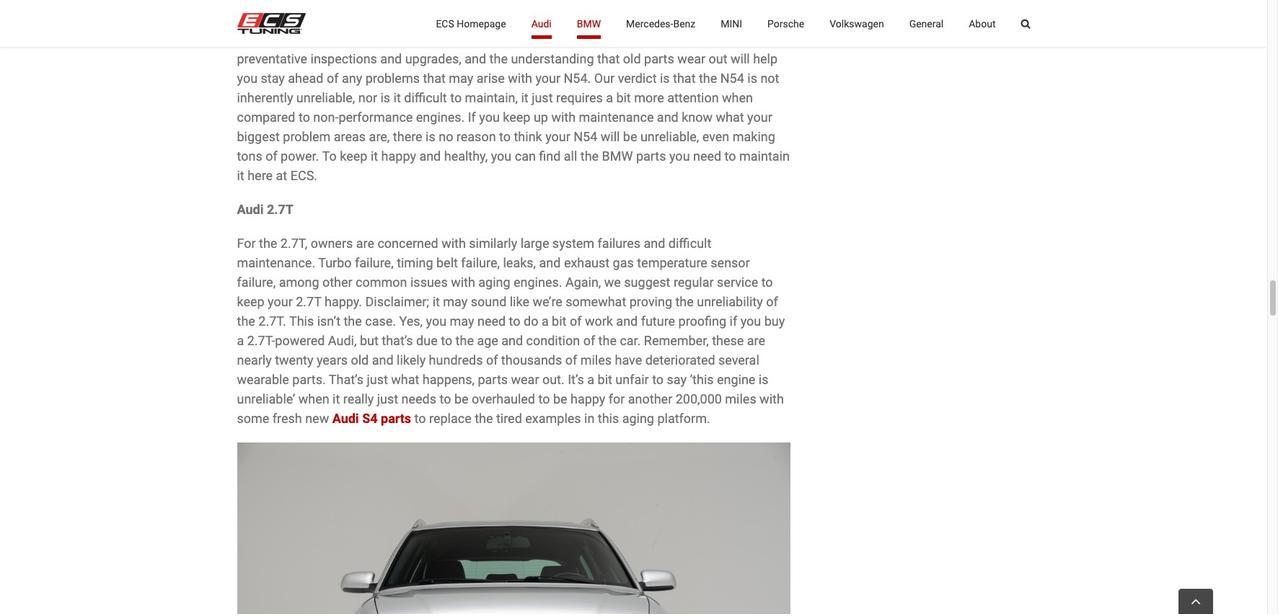 Task type: describe. For each thing, give the bounding box(es) containing it.
it down problems
[[394, 90, 401, 105]]

are,
[[369, 129, 390, 144]]

engines. inside everything on this list effectively boils down to one simple fact: these engines are now a decade or more in age and likely have seen tens, if not hundreds, of thousands of miles on the road with owners who may or may not have cared for them the way they need. regular maintenance, preventative inspections and upgrades, and the understanding that old parts wear out will help you stay ahead of any problems that may arise with your n54. our verdict is that the n54 is not inherently unreliable, nor is it difficult to maintain, it just requires a bit more attention when compared to non-performance engines. if you keep up with maintenance and know what your biggest problem areas are, there is no reason to think your n54 will be unreliable, even making tons of power. to keep it happy and healthy, you can find all the bmw parts you need to maintain it here at ecs.
[[416, 110, 465, 125]]

1 horizontal spatial aging
[[622, 411, 654, 426]]

if inside everything on this list effectively boils down to one simple fact: these engines are now a decade or more in age and likely have seen tens, if not hundreds, of thousands of miles on the road with owners who may or may not have cared for them the way they need. regular maintenance, preventative inspections and upgrades, and the understanding that old parts wear out will help you stay ahead of any problems that may arise with your n54. our verdict is that the n54 is not inherently unreliable, nor is it difficult to maintain, it just requires a bit more attention when compared to non-performance engines. if you keep up with maintenance and know what your biggest problem areas are, there is no reason to think your n54 will be unreliable, even making tons of power. to keep it happy and healthy, you can find all the bmw parts you need to maintain it here at ecs.
[[472, 12, 480, 27]]

the down 'out'
[[699, 71, 717, 86]]

to left say
[[652, 372, 664, 387]]

bit inside everything on this list effectively boils down to one simple fact: these engines are now a decade or more in age and likely have seen tens, if not hundreds, of thousands of miles on the road with owners who may or may not have cared for them the way they need. regular maintenance, preventative inspections and upgrades, and the understanding that old parts wear out will help you stay ahead of any problems that may arise with your n54. our verdict is that the n54 is not inherently unreliable, nor is it difficult to maintain, it just requires a bit more attention when compared to non-performance engines. if you keep up with maintenance and know what your biggest problem areas are, there is no reason to think your n54 will be unreliable, even making tons of power. to keep it happy and healthy, you can find all the bmw parts you need to maintain it here at ecs.
[[616, 90, 631, 105]]

audi for audi s4 parts to replace the tired examples in this aging platform.
[[332, 411, 359, 426]]

1 horizontal spatial on
[[694, 12, 708, 27]]

needs
[[402, 392, 437, 407]]

1 vertical spatial in
[[584, 411, 595, 426]]

may up inspections
[[353, 32, 377, 47]]

powered
[[275, 333, 325, 348]]

happy.
[[325, 294, 362, 309]]

for
[[237, 236, 256, 251]]

a right do
[[542, 314, 549, 329]]

tired
[[496, 411, 522, 426]]

tens,
[[441, 12, 469, 27]]

to left the maintain,
[[450, 90, 462, 105]]

to left do
[[509, 314, 521, 329]]

suggest
[[624, 275, 671, 290]]

bmw inside everything on this list effectively boils down to one simple fact: these engines are now a decade or more in age and likely have seen tens, if not hundreds, of thousands of miles on the road with owners who may or may not have cared for them the way they need. regular maintenance, preventative inspections and upgrades, and the understanding that old parts wear out will help you stay ahead of any problems that may arise with your n54. our verdict is that the n54 is not inherently unreliable, nor is it difficult to maintain, it just requires a bit more attention when compared to non-performance engines. if you keep up with maintenance and know what your biggest problem areas are, there is no reason to think your n54 will be unreliable, even making tons of power. to keep it happy and healthy, you can find all the bmw parts you need to maintain it here at ecs.
[[602, 149, 633, 164]]

need inside for the 2.7t, owners are concerned with similarly large system failures and difficult maintenance. turbo failure, timing belt failure, leaks, and exhaust gas temperature sensor failure, among other common issues with aging engines. again, we suggest regular service to keep your 2.7t happy. disclaimer; it may sound like we're somewhat proving the unreliability of the 2.7t. this isn't the case. yes, you may need to do a bit of work and future proofing if you buy a 2.7t-powered audi, but that's due to the age and condition of the car. remember, these are nearly twenty years old and likely hundreds of thousands of miles have deteriorated several wearable parts. that's just what happens, parts wear out. it's a bit unfair to say 'this engine is unreliable' when it really just needs to be overhauled to be happy for another 200,000 miles with some fresh new
[[478, 314, 506, 329]]

help
[[753, 51, 778, 66]]

is inside for the 2.7t, owners are concerned with similarly large system failures and difficult maintenance. turbo failure, timing belt failure, leaks, and exhaust gas temperature sensor failure, among other common issues with aging engines. again, we suggest regular service to keep your 2.7t happy. disclaimer; it may sound like we're somewhat proving the unreliability of the 2.7t. this isn't the case. yes, you may need to do a bit of work and future proofing if you buy a 2.7t-powered audi, but that's due to the age and condition of the car. remember, these are nearly twenty years old and likely hundreds of thousands of miles have deteriorated several wearable parts. that's just what happens, parts wear out. it's a bit unfair to say 'this engine is unreliable' when it really just needs to be overhauled to be happy for another 200,000 miles with some fresh new
[[759, 372, 769, 387]]

just inside everything on this list effectively boils down to one simple fact: these engines are now a decade or more in age and likely have seen tens, if not hundreds, of thousands of miles on the road with owners who may or may not have cared for them the way they need. regular maintenance, preventative inspections and upgrades, and the understanding that old parts wear out will help you stay ahead of any problems that may arise with your n54. our verdict is that the n54 is not inherently unreliable, nor is it difficult to maintain, it just requires a bit more attention when compared to non-performance engines. if you keep up with maintenance and know what your biggest problem areas are, there is no reason to think your n54 will be unreliable, even making tons of power. to keep it happy and healthy, you can find all the bmw parts you need to maintain it here at ecs.
[[532, 90, 553, 105]]

hundreds,
[[505, 12, 562, 27]]

ecs homepage
[[436, 18, 506, 29]]

ecs.
[[291, 168, 318, 183]]

and up the car.
[[616, 314, 638, 329]]

aging inside for the 2.7t, owners are concerned with similarly large system failures and difficult maintenance. turbo failure, timing belt failure, leaks, and exhaust gas temperature sensor failure, among other common issues with aging engines. again, we suggest regular service to keep your 2.7t happy. disclaimer; it may sound like we're somewhat proving the unreliability of the 2.7t. this isn't the case. yes, you may need to do a bit of work and future proofing if you buy a 2.7t-powered audi, but that's due to the age and condition of the car. remember, these are nearly twenty years old and likely hundreds of thousands of miles have deteriorated several wearable parts. that's just what happens, parts wear out. it's a bit unfair to say 'this engine is unreliable' when it really just needs to be overhauled to be happy for another 200,000 miles with some fresh new
[[479, 275, 511, 290]]

parts down the regular
[[644, 51, 674, 66]]

of up it's
[[565, 353, 577, 368]]

if
[[468, 110, 476, 125]]

audi for audi
[[531, 18, 552, 29]]

the down work
[[599, 333, 617, 348]]

preventative
[[237, 51, 307, 66]]

problem
[[283, 129, 331, 144]]

disclaimer;
[[365, 294, 429, 309]]

out
[[709, 51, 728, 66]]

similarly
[[469, 236, 517, 251]]

1 vertical spatial have
[[403, 32, 430, 47]]

likely inside for the 2.7t, owners are concerned with similarly large system failures and difficult maintenance. turbo failure, timing belt failure, leaks, and exhaust gas temperature sensor failure, among other common issues with aging engines. again, we suggest regular service to keep your 2.7t happy. disclaimer; it may sound like we're somewhat proving the unreliability of the 2.7t. this isn't the case. yes, you may need to do a bit of work and future proofing if you buy a 2.7t-powered audi, but that's due to the age and condition of the car. remember, these are nearly twenty years old and likely hundreds of thousands of miles have deteriorated several wearable parts. that's just what happens, parts wear out. it's a bit unfair to say 'this engine is unreliable' when it really just needs to be overhauled to be happy for another 200,000 miles with some fresh new
[[397, 353, 426, 368]]

hundreds
[[429, 353, 483, 368]]

of down engines
[[644, 12, 656, 27]]

the down happy.
[[344, 314, 362, 329]]

your up find
[[546, 129, 571, 144]]

porsche
[[768, 18, 805, 29]]

to left think
[[499, 129, 511, 144]]

happy inside everything on this list effectively boils down to one simple fact: these engines are now a decade or more in age and likely have seen tens, if not hundreds, of thousands of miles on the road with owners who may or may not have cared for them the way they need. regular maintenance, preventative inspections and upgrades, and the understanding that old parts wear out will help you stay ahead of any problems that may arise with your n54. our verdict is that the n54 is not inherently unreliable, nor is it difficult to maintain, it just requires a bit more attention when compared to non-performance engines. if you keep up with maintenance and know what your biggest problem areas are, there is no reason to think your n54 will be unreliable, even making tons of power. to keep it happy and healthy, you can find all the bmw parts you need to maintain it here at ecs.
[[381, 149, 416, 164]]

your up the 'making'
[[748, 110, 773, 125]]

of up buy
[[766, 294, 778, 309]]

it right the maintain,
[[521, 90, 529, 105]]

a up road
[[734, 0, 741, 8]]

to up examples
[[539, 392, 550, 407]]

0 horizontal spatial miles
[[581, 353, 612, 368]]

it's
[[568, 372, 584, 387]]

these inside everything on this list effectively boils down to one simple fact: these engines are now a decade or more in age and likely have seen tens, if not hundreds, of thousands of miles on the road with owners who may or may not have cared for them the way they need. regular maintenance, preventative inspections and upgrades, and the understanding that old parts wear out will help you stay ahead of any problems that may arise with your n54. our verdict is that the n54 is not inherently unreliable, nor is it difficult to maintain, it just requires a bit more attention when compared to non-performance engines. if you keep up with maintenance and know what your biggest problem areas are, there is no reason to think your n54 will be unreliable, even making tons of power. to keep it happy and healthy, you can find all the bmw parts you need to maintain it here at ecs.
[[601, 0, 633, 8]]

to down happens,
[[440, 392, 451, 407]]

of down work
[[583, 333, 595, 348]]

happens,
[[423, 372, 475, 387]]

0 horizontal spatial 2.7t
[[267, 202, 294, 217]]

about link
[[969, 0, 996, 47]]

200,000
[[676, 392, 722, 407]]

it down the 'that's'
[[333, 392, 340, 407]]

you down know
[[670, 149, 690, 164]]

age inside everything on this list effectively boils down to one simple fact: these engines are now a decade or more in age and likely have seen tens, if not hundreds, of thousands of miles on the road with owners who may or may not have cared for them the way they need. regular maintenance, preventative inspections and upgrades, and the understanding that old parts wear out will help you stay ahead of any problems that may arise with your n54. our verdict is that the n54 is not inherently unreliable, nor is it difficult to maintain, it just requires a bit more attention when compared to non-performance engines. if you keep up with maintenance and know what your biggest problem areas are, there is no reason to think your n54 will be unreliable, even making tons of power. to keep it happy and healthy, you can find all the bmw parts you need to maintain it here at ecs.
[[299, 12, 320, 27]]

2 vertical spatial are
[[747, 333, 766, 348]]

fresh
[[273, 411, 302, 426]]

1 horizontal spatial failure,
[[355, 255, 394, 270]]

maintain,
[[465, 90, 518, 105]]

you right if
[[479, 110, 500, 125]]

maintain
[[740, 149, 790, 164]]

upgrades,
[[405, 51, 462, 66]]

parts right s4
[[381, 411, 411, 426]]

0 horizontal spatial or
[[237, 12, 249, 27]]

the down hundreds,
[[521, 32, 539, 47]]

mini
[[721, 18, 742, 29]]

years
[[317, 353, 348, 368]]

of right tons
[[266, 149, 278, 164]]

when inside for the 2.7t, owners are concerned with similarly large system failures and difficult maintenance. turbo failure, timing belt failure, leaks, and exhaust gas temperature sensor failure, among other common issues with aging engines. again, we suggest regular service to keep your 2.7t happy. disclaimer; it may sound like we're somewhat proving the unreliability of the 2.7t. this isn't the case. yes, you may need to do a bit of work and future proofing if you buy a 2.7t-powered audi, but that's due to the age and condition of the car. remember, these are nearly twenty years old and likely hundreds of thousands of miles have deteriorated several wearable parts. that's just what happens, parts wear out. it's a bit unfair to say 'this engine is unreliable' when it really just needs to be overhauled to be happy for another 200,000 miles with some fresh new
[[298, 392, 329, 407]]

2 vertical spatial miles
[[725, 392, 757, 407]]

system
[[553, 236, 595, 251]]

healthy,
[[444, 149, 488, 164]]

to down needs
[[415, 411, 426, 426]]

you up due
[[426, 314, 447, 329]]

one
[[506, 0, 527, 8]]

may down issues
[[443, 294, 468, 309]]

it down are, on the top
[[371, 149, 378, 164]]

really
[[343, 392, 374, 407]]

may left arise
[[449, 71, 474, 86]]

that's
[[329, 372, 364, 387]]

you left buy
[[741, 314, 761, 329]]

this inside everything on this list effectively boils down to one simple fact: these engines are now a decade or more in age and likely have seen tens, if not hundreds, of thousands of miles on the road with owners who may or may not have cared for them the way they need. regular maintenance, preventative inspections and upgrades, and the understanding that old parts wear out will help you stay ahead of any problems that may arise with your n54. our verdict is that the n54 is not inherently unreliable, nor is it difficult to maintain, it just requires a bit more attention when compared to non-performance engines. if you keep up with maintenance and know what your biggest problem areas are, there is no reason to think your n54 will be unreliable, even making tons of power. to keep it happy and healthy, you can find all the bmw parts you need to maintain it here at ecs.
[[318, 0, 339, 8]]

everything on this list effectively boils down to one simple fact: these engines are now a decade or more in age and likely have seen tens, if not hundreds, of thousands of miles on the road with owners who may or may not have cared for them the way they need. regular maintenance, preventative inspections and upgrades, and the understanding that old parts wear out will help you stay ahead of any problems that may arise with your n54. our verdict is that the n54 is not inherently unreliable, nor is it difficult to maintain, it just requires a bit more attention when compared to non-performance engines. if you keep up with maintenance and know what your biggest problem areas are, there is no reason to think your n54 will be unreliable, even making tons of power. to keep it happy and healthy, you can find all the bmw parts you need to maintain it here at ecs.
[[237, 0, 790, 183]]

when inside everything on this list effectively boils down to one simple fact: these engines are now a decade or more in age and likely have seen tens, if not hundreds, of thousands of miles on the road with owners who may or may not have cared for them the way they need. regular maintenance, preventative inspections and upgrades, and the understanding that old parts wear out will help you stay ahead of any problems that may arise with your n54. our verdict is that the n54 is not inherently unreliable, nor is it difficult to maintain, it just requires a bit more attention when compared to non-performance engines. if you keep up with maintenance and know what your biggest problem areas are, there is no reason to think your n54 will be unreliable, even making tons of power. to keep it happy and healthy, you can find all the bmw parts you need to maintain it here at ecs.
[[722, 90, 753, 105]]

unreliable'
[[237, 392, 295, 407]]

likely inside everything on this list effectively boils down to one simple fact: these engines are now a decade or more in age and likely have seen tens, if not hundreds, of thousands of miles on the road with owners who may or may not have cared for them the way they need. regular maintenance, preventative inspections and upgrades, and the understanding that old parts wear out will help you stay ahead of any problems that may arise with your n54. our verdict is that the n54 is not inherently unreliable, nor is it difficult to maintain, it just requires a bit more attention when compared to non-performance engines. if you keep up with maintenance and know what your biggest problem areas are, there is no reason to think your n54 will be unreliable, even making tons of power. to keep it happy and healthy, you can find all the bmw parts you need to maintain it here at ecs.
[[348, 12, 377, 27]]

examples
[[525, 411, 581, 426]]

1 horizontal spatial will
[[731, 51, 750, 66]]

nor
[[358, 90, 377, 105]]

to right due
[[441, 333, 452, 348]]

overhauled
[[472, 392, 535, 407]]

0 horizontal spatial n54
[[574, 129, 598, 144]]

decade
[[744, 0, 786, 8]]

remember,
[[644, 333, 709, 348]]

in inside everything on this list effectively boils down to one simple fact: these engines are now a decade or more in age and likely have seen tens, if not hundreds, of thousands of miles on the road with owners who may or may not have cared for them the way they need. regular maintenance, preventative inspections and upgrades, and the understanding that old parts wear out will help you stay ahead of any problems that may arise with your n54. our verdict is that the n54 is not inherently unreliable, nor is it difficult to maintain, it just requires a bit more attention when compared to non-performance engines. if you keep up with maintenance and know what your biggest problem areas are, there is no reason to think your n54 will be unreliable, even making tons of power. to keep it happy and healthy, you can find all the bmw parts you need to maintain it here at ecs.
[[285, 12, 296, 27]]

of left "any"
[[327, 71, 339, 86]]

reason
[[457, 129, 496, 144]]

issues
[[411, 275, 448, 290]]

new
[[305, 411, 329, 426]]

the right all
[[581, 149, 599, 164]]

to down even
[[725, 149, 736, 164]]

compared
[[237, 110, 295, 125]]

2 vertical spatial just
[[377, 392, 398, 407]]

your down understanding on the left of the page
[[536, 71, 561, 86]]

maintenance
[[579, 110, 654, 125]]

1 horizontal spatial bit
[[598, 372, 612, 387]]

regular
[[631, 32, 675, 47]]

common
[[356, 275, 407, 290]]

1 vertical spatial keep
[[340, 149, 368, 164]]

and down large on the left top
[[539, 255, 561, 270]]

the up the hundreds
[[456, 333, 474, 348]]

1 vertical spatial just
[[367, 372, 388, 387]]

mercedes-
[[626, 18, 673, 29]]

1 horizontal spatial that
[[597, 51, 620, 66]]

wear inside for the 2.7t, owners are concerned with similarly large system failures and difficult maintenance. turbo failure, timing belt failure, leaks, and exhaust gas temperature sensor failure, among other common issues with aging engines. again, we suggest regular service to keep your 2.7t happy. disclaimer; it may sound like we're somewhat proving the unreliability of the 2.7t. this isn't the case. yes, you may need to do a bit of work and future proofing if you buy a 2.7t-powered audi, but that's due to the age and condition of the car. remember, these are nearly twenty years old and likely hundreds of thousands of miles have deteriorated several wearable parts. that's just what happens, parts wear out. it's a bit unfair to say 'this engine is unreliable' when it really just needs to be overhauled to be happy for another 200,000 miles with some fresh new
[[511, 372, 539, 387]]

and up problems
[[380, 51, 402, 66]]

audi,
[[328, 333, 357, 348]]

keep inside for the 2.7t, owners are concerned with similarly large system failures and difficult maintenance. turbo failure, timing belt failure, leaks, and exhaust gas temperature sensor failure, among other common issues with aging engines. again, we suggest regular service to keep your 2.7t happy. disclaimer; it may sound like we're somewhat proving the unreliability of the 2.7t. this isn't the case. yes, you may need to do a bit of work and future proofing if you buy a 2.7t-powered audi, but that's due to the age and condition of the car. remember, these are nearly twenty years old and likely hundreds of thousands of miles have deteriorated several wearable parts. that's just what happens, parts wear out. it's a bit unfair to say 'this engine is unreliable' when it really just needs to be overhauled to be happy for another 200,000 miles with some fresh new
[[237, 294, 265, 309]]

audi 2.7t
[[237, 202, 297, 217]]

ahead
[[288, 71, 324, 86]]

leaks,
[[503, 255, 536, 270]]

at
[[276, 168, 287, 183]]

2 vertical spatial not
[[761, 71, 780, 86]]

our
[[594, 71, 615, 86]]

and up 'temperature'
[[644, 236, 665, 251]]

age inside for the 2.7t, owners are concerned with similarly large system failures and difficult maintenance. turbo failure, timing belt failure, leaks, and exhaust gas temperature sensor failure, among other common issues with aging engines. again, we suggest regular service to keep your 2.7t happy. disclaimer; it may sound like we're somewhat proving the unreliability of the 2.7t. this isn't the case. yes, you may need to do a bit of work and future proofing if you buy a 2.7t-powered audi, but that's due to the age and condition of the car. remember, these are nearly twenty years old and likely hundreds of thousands of miles have deteriorated several wearable parts. that's just what happens, parts wear out. it's a bit unfair to say 'this engine is unreliable' when it really just needs to be overhauled to be happy for another 200,000 miles with some fresh new
[[477, 333, 498, 348]]

mercedes-benz link
[[626, 0, 696, 47]]

and left know
[[657, 110, 679, 125]]

is left no
[[426, 129, 436, 144]]

0 horizontal spatial not
[[381, 32, 399, 47]]

1 vertical spatial will
[[601, 129, 620, 144]]

another
[[628, 392, 673, 407]]

ecs
[[436, 18, 454, 29]]

road
[[733, 12, 759, 27]]

a down our
[[606, 90, 613, 105]]

the down now
[[711, 12, 730, 27]]

even
[[703, 129, 730, 144]]

thousands inside for the 2.7t, owners are concerned with similarly large system failures and difficult maintenance. turbo failure, timing belt failure, leaks, and exhaust gas temperature sensor failure, among other common issues with aging engines. again, we suggest regular service to keep your 2.7t happy. disclaimer; it may sound like we're somewhat proving the unreliability of the 2.7t. this isn't the case. yes, you may need to do a bit of work and future proofing if you buy a 2.7t-powered audi, but that's due to the age and condition of the car. remember, these are nearly twenty years old and likely hundreds of thousands of miles have deteriorated several wearable parts. that's just what happens, parts wear out. it's a bit unfair to say 'this engine is unreliable' when it really just needs to be overhauled to be happy for another 200,000 miles with some fresh new
[[501, 353, 562, 368]]

service
[[717, 275, 758, 290]]

of left work
[[570, 314, 582, 329]]

and down like
[[502, 333, 523, 348]]

what inside everything on this list effectively boils down to one simple fact: these engines are now a decade or more in age and likely have seen tens, if not hundreds, of thousands of miles on the road with owners who may or may not have cared for them the way they need. regular maintenance, preventative inspections and upgrades, and the understanding that old parts wear out will help you stay ahead of any problems that may arise with your n54. our verdict is that the n54 is not inherently unreliable, nor is it difficult to maintain, it just requires a bit more attention when compared to non-performance engines. if you keep up with maintenance and know what your biggest problem areas are, there is no reason to think your n54 will be unreliable, even making tons of power. to keep it happy and healthy, you can find all the bmw parts you need to maintain it here at ecs.
[[716, 110, 744, 125]]

are inside everything on this list effectively boils down to one simple fact: these engines are now a decade or more in age and likely have seen tens, if not hundreds, of thousands of miles on the road with owners who may or may not have cared for them the way they need. regular maintenance, preventative inspections and upgrades, and the understanding that old parts wear out will help you stay ahead of any problems that may arise with your n54. our verdict is that the n54 is not inherently unreliable, nor is it difficult to maintain, it just requires a bit more attention when compared to non-performance engines. if you keep up with maintenance and know what your biggest problem areas are, there is no reason to think your n54 will be unreliable, even making tons of power. to keep it happy and healthy, you can find all the bmw parts you need to maintain it here at ecs.
[[685, 0, 703, 8]]

0 horizontal spatial on
[[300, 0, 315, 8]]

proving
[[630, 294, 672, 309]]

but
[[360, 333, 379, 348]]

inherently
[[237, 90, 293, 105]]

is right verdict
[[660, 71, 670, 86]]

0 horizontal spatial that
[[423, 71, 446, 86]]

about
[[969, 18, 996, 29]]

any
[[342, 71, 362, 86]]

miles inside everything on this list effectively boils down to one simple fact: these engines are now a decade or more in age and likely have seen tens, if not hundreds, of thousands of miles on the road with owners who may or may not have cared for them the way they need. regular maintenance, preventative inspections and upgrades, and the understanding that old parts wear out will help you stay ahead of any problems that may arise with your n54. our verdict is that the n54 is not inherently unreliable, nor is it difficult to maintain, it just requires a bit more attention when compared to non-performance engines. if you keep up with maintenance and know what your biggest problem areas are, there is no reason to think your n54 will be unreliable, even making tons of power. to keep it happy and healthy, you can find all the bmw parts you need to maintain it here at ecs.
[[659, 12, 690, 27]]

find
[[539, 149, 561, 164]]

the up maintenance.
[[259, 236, 277, 251]]

belt
[[437, 255, 458, 270]]

and up arise
[[465, 51, 486, 66]]

mini link
[[721, 0, 742, 47]]

it down issues
[[433, 294, 440, 309]]

'this
[[690, 372, 714, 387]]

is right nor
[[381, 90, 390, 105]]

0 vertical spatial bmw
[[577, 18, 601, 29]]

the left tired at the left bottom of the page
[[475, 411, 493, 426]]

biggest
[[237, 129, 280, 144]]

the down regular
[[676, 294, 694, 309]]

concerned
[[378, 236, 438, 251]]



Task type: vqa. For each thing, say whether or not it's contained in the screenshot.
topmost September
no



Task type: locate. For each thing, give the bounding box(es) containing it.
1 vertical spatial for
[[609, 392, 625, 407]]

1 horizontal spatial miles
[[659, 12, 690, 27]]

this
[[289, 314, 314, 329]]

audi for audi 2.7t
[[237, 202, 264, 217]]

if down unreliability
[[730, 314, 738, 329]]

2 vertical spatial bit
[[598, 372, 612, 387]]

0 vertical spatial bit
[[616, 90, 631, 105]]

problems
[[366, 71, 420, 86]]

1 vertical spatial miles
[[581, 353, 612, 368]]

will right 'out'
[[731, 51, 750, 66]]

of left bmw link
[[565, 12, 577, 27]]

due
[[416, 333, 438, 348]]

0 horizontal spatial be
[[454, 392, 469, 407]]

2.7t inside for the 2.7t, owners are concerned with similarly large system failures and difficult maintenance. turbo failure, timing belt failure, leaks, and exhaust gas temperature sensor failure, among other common issues with aging engines. again, we suggest regular service to keep your 2.7t happy. disclaimer; it may sound like we're somewhat proving the unreliability of the 2.7t. this isn't the case. yes, you may need to do a bit of work and future proofing if you buy a 2.7t-powered audi, but that's due to the age and condition of the car. remember, these are nearly twenty years old and likely hundreds of thousands of miles have deteriorated several wearable parts. that's just what happens, parts wear out. it's a bit unfair to say 'this engine is unreliable' when it really just needs to be overhauled to be happy for another 200,000 miles with some fresh new
[[296, 294, 321, 309]]

when up the new
[[298, 392, 329, 407]]

0 horizontal spatial old
[[351, 353, 369, 368]]

1 vertical spatial more
[[634, 90, 664, 105]]

0 horizontal spatial this
[[318, 0, 339, 8]]

regular
[[674, 275, 714, 290]]

2 horizontal spatial be
[[623, 129, 637, 144]]

1 vertical spatial engines.
[[514, 275, 562, 290]]

may right who
[[310, 32, 335, 47]]

attention
[[668, 90, 719, 105]]

may
[[310, 32, 335, 47], [353, 32, 377, 47], [449, 71, 474, 86], [443, 294, 468, 309], [450, 314, 474, 329]]

on up who
[[300, 0, 315, 8]]

for down unfair
[[609, 392, 625, 407]]

likely down list at the top left
[[348, 12, 377, 27]]

2.7t-
[[247, 333, 275, 348]]

0 vertical spatial these
[[601, 0, 633, 8]]

2 vertical spatial keep
[[237, 294, 265, 309]]

2.7t.
[[259, 314, 286, 329]]

need.
[[596, 32, 628, 47]]

requires
[[556, 90, 603, 105]]

stay
[[261, 71, 285, 86]]

will down maintenance
[[601, 129, 620, 144]]

0 vertical spatial what
[[716, 110, 744, 125]]

is down help
[[748, 71, 758, 86]]

age up who
[[299, 12, 320, 27]]

0 vertical spatial keep
[[503, 110, 531, 125]]

replace
[[429, 411, 472, 426]]

wearable
[[237, 372, 289, 387]]

several
[[719, 353, 760, 368]]

aging down another
[[622, 411, 654, 426]]

1 horizontal spatial difficult
[[669, 236, 712, 251]]

a left 2.7t-
[[237, 333, 244, 348]]

condition
[[526, 333, 580, 348]]

for
[[469, 32, 485, 47], [609, 392, 625, 407]]

these up several
[[712, 333, 744, 348]]

on
[[300, 0, 315, 8], [694, 12, 708, 27]]

old inside for the 2.7t, owners are concerned with similarly large system failures and difficult maintenance. turbo failure, timing belt failure, leaks, and exhaust gas temperature sensor failure, among other common issues with aging engines. again, we suggest regular service to keep your 2.7t happy. disclaimer; it may sound like we're somewhat proving the unreliability of the 2.7t. this isn't the case. yes, you may need to do a bit of work and future proofing if you buy a 2.7t-powered audi, but that's due to the age and condition of the car. remember, these are nearly twenty years old and likely hundreds of thousands of miles have deteriorated several wearable parts. that's just what happens, parts wear out. it's a bit unfair to say 'this engine is unreliable' when it really just needs to be overhauled to be happy for another 200,000 miles with some fresh new
[[351, 353, 369, 368]]

be up "replace"
[[454, 392, 469, 407]]

and down list at the top left
[[323, 12, 345, 27]]

areas
[[334, 129, 366, 144]]

will
[[731, 51, 750, 66], [601, 129, 620, 144]]

boils
[[425, 0, 453, 8]]

2 horizontal spatial failure,
[[461, 255, 500, 270]]

1 horizontal spatial more
[[634, 90, 664, 105]]

or up inspections
[[338, 32, 350, 47]]

can
[[515, 149, 536, 164]]

have
[[380, 12, 407, 27], [403, 32, 430, 47], [615, 353, 642, 368]]

we're
[[533, 294, 563, 309]]

have down effectively
[[380, 12, 407, 27]]

0 horizontal spatial failure,
[[237, 275, 276, 290]]

like
[[510, 294, 530, 309]]

1 horizontal spatial unreliable,
[[641, 129, 699, 144]]

parts inside for the 2.7t, owners are concerned with similarly large system failures and difficult maintenance. turbo failure, timing belt failure, leaks, and exhaust gas temperature sensor failure, among other common issues with aging engines. again, we suggest regular service to keep your 2.7t happy. disclaimer; it may sound like we're somewhat proving the unreliability of the 2.7t. this isn't the case. yes, you may need to do a bit of work and future proofing if you buy a 2.7t-powered audi, but that's due to the age and condition of the car. remember, these are nearly twenty years old and likely hundreds of thousands of miles have deteriorated several wearable parts. that's just what happens, parts wear out. it's a bit unfair to say 'this engine is unreliable' when it really just needs to be overhauled to be happy for another 200,000 miles with some fresh new
[[478, 372, 508, 387]]

this left list at the top left
[[318, 0, 339, 8]]

audi link
[[531, 0, 552, 47]]

1 vertical spatial when
[[298, 392, 329, 407]]

0 horizontal spatial aging
[[479, 275, 511, 290]]

1 horizontal spatial owners
[[311, 236, 353, 251]]

thousands inside everything on this list effectively boils down to one simple fact: these engines are now a decade or more in age and likely have seen tens, if not hundreds, of thousands of miles on the road with owners who may or may not have cared for them the way they need. regular maintenance, preventative inspections and upgrades, and the understanding that old parts wear out will help you stay ahead of any problems that may arise with your n54. our verdict is that the n54 is not inherently unreliable, nor is it difficult to maintain, it just requires a bit more attention when compared to non-performance engines. if you keep up with maintenance and know what your biggest problem areas are, there is no reason to think your n54 will be unreliable, even making tons of power. to keep it happy and healthy, you can find all the bmw parts you need to maintain it here at ecs.
[[580, 12, 641, 27]]

0 horizontal spatial bmw
[[577, 18, 601, 29]]

unreliable, up non-
[[296, 90, 355, 105]]

down
[[456, 0, 488, 8]]

1 vertical spatial owners
[[311, 236, 353, 251]]

0 vertical spatial will
[[731, 51, 750, 66]]

0 horizontal spatial engines.
[[416, 110, 465, 125]]

0 vertical spatial n54
[[721, 71, 744, 86]]

sensor
[[711, 255, 750, 270]]

0 horizontal spatial bit
[[552, 314, 567, 329]]

2 horizontal spatial not
[[761, 71, 780, 86]]

engines. up "we're"
[[514, 275, 562, 290]]

2.7t up this
[[296, 294, 321, 309]]

have inside for the 2.7t, owners are concerned with similarly large system failures and difficult maintenance. turbo failure, timing belt failure, leaks, and exhaust gas temperature sensor failure, among other common issues with aging engines. again, we suggest regular service to keep your 2.7t happy. disclaimer; it may sound like we're somewhat proving the unreliability of the 2.7t. this isn't the case. yes, you may need to do a bit of work and future proofing if you buy a 2.7t-powered audi, but that's due to the age and condition of the car. remember, these are nearly twenty years old and likely hundreds of thousands of miles have deteriorated several wearable parts. that's just what happens, parts wear out. it's a bit unfair to say 'this engine is unreliable' when it really just needs to be overhauled to be happy for another 200,000 miles with some fresh new
[[615, 353, 642, 368]]

to up problem
[[299, 110, 310, 125]]

0 vertical spatial likely
[[348, 12, 377, 27]]

1 vertical spatial unreliable,
[[641, 129, 699, 144]]

old
[[623, 51, 641, 66], [351, 353, 369, 368]]

and down no
[[419, 149, 441, 164]]

your inside for the 2.7t, owners are concerned with similarly large system failures and difficult maintenance. turbo failure, timing belt failure, leaks, and exhaust gas temperature sensor failure, among other common issues with aging engines. again, we suggest regular service to keep your 2.7t happy. disclaimer; it may sound like we're somewhat proving the unreliability of the 2.7t. this isn't the case. yes, you may need to do a bit of work and future proofing if you buy a 2.7t-powered audi, but that's due to the age and condition of the car. remember, these are nearly twenty years old and likely hundreds of thousands of miles have deteriorated several wearable parts. that's just what happens, parts wear out. it's a bit unfair to say 'this engine is unreliable' when it really just needs to be overhauled to be happy for another 200,000 miles with some fresh new
[[268, 294, 293, 309]]

failure, down similarly
[[461, 255, 500, 270]]

0 vertical spatial or
[[237, 12, 249, 27]]

parts up overhauled
[[478, 372, 508, 387]]

what inside for the 2.7t, owners are concerned with similarly large system failures and difficult maintenance. turbo failure, timing belt failure, leaks, and exhaust gas temperature sensor failure, among other common issues with aging engines. again, we suggest regular service to keep your 2.7t happy. disclaimer; it may sound like we're somewhat proving the unreliability of the 2.7t. this isn't the case. yes, you may need to do a bit of work and future proofing if you buy a 2.7t-powered audi, but that's due to the age and condition of the car. remember, these are nearly twenty years old and likely hundreds of thousands of miles have deteriorated several wearable parts. that's just what happens, parts wear out. it's a bit unfair to say 'this engine is unreliable' when it really just needs to be overhauled to be happy for another 200,000 miles with some fresh new
[[391, 372, 419, 387]]

to right service
[[762, 275, 773, 290]]

be down the out.
[[553, 392, 567, 407]]

difficult
[[404, 90, 447, 105], [669, 236, 712, 251]]

keep down areas
[[340, 149, 368, 164]]

wear left the out.
[[511, 372, 539, 387]]

aging
[[479, 275, 511, 290], [622, 411, 654, 426]]

1 horizontal spatial keep
[[340, 149, 368, 164]]

out.
[[543, 372, 565, 387]]

are
[[685, 0, 703, 8], [356, 236, 374, 251], [747, 333, 766, 348]]

effectively
[[363, 0, 422, 8]]

wear
[[678, 51, 706, 66], [511, 372, 539, 387]]

your up 2.7t.
[[268, 294, 293, 309]]

failures
[[598, 236, 641, 251]]

0 vertical spatial age
[[299, 12, 320, 27]]

for the 2.7t, owners are concerned with similarly large system failures and difficult maintenance. turbo failure, timing belt failure, leaks, and exhaust gas temperature sensor failure, among other common issues with aging engines. again, we suggest regular service to keep your 2.7t happy. disclaimer; it may sound like we're somewhat proving the unreliability of the 2.7t. this isn't the case. yes, you may need to do a bit of work and future proofing if you buy a 2.7t-powered audi, but that's due to the age and condition of the car. remember, these are nearly twenty years old and likely hundreds of thousands of miles have deteriorated several wearable parts. that's just what happens, parts wear out. it's a bit unfair to say 'this engine is unreliable' when it really just needs to be overhauled to be happy for another 200,000 miles with some fresh new
[[237, 236, 785, 426]]

age up the hundreds
[[477, 333, 498, 348]]

n54 down 'out'
[[721, 71, 744, 86]]

other
[[322, 275, 353, 290]]

all
[[564, 149, 577, 164]]

bit up condition
[[552, 314, 567, 329]]

0 horizontal spatial difficult
[[404, 90, 447, 105]]

audi up the way
[[531, 18, 552, 29]]

0 vertical spatial on
[[300, 0, 315, 8]]

no
[[439, 129, 453, 144]]

owners
[[237, 32, 279, 47], [311, 236, 353, 251]]

1 horizontal spatial when
[[722, 90, 753, 105]]

owners up preventative
[[237, 32, 279, 47]]

if inside for the 2.7t, owners are concerned with similarly large system failures and difficult maintenance. turbo failure, timing belt failure, leaks, and exhaust gas temperature sensor failure, among other common issues with aging engines. again, we suggest regular service to keep your 2.7t happy. disclaimer; it may sound like we're somewhat proving the unreliability of the 2.7t. this isn't the case. yes, you may need to do a bit of work and future proofing if you buy a 2.7t-powered audi, but that's due to the age and condition of the car. remember, these are nearly twenty years old and likely hundreds of thousands of miles have deteriorated several wearable parts. that's just what happens, parts wear out. it's a bit unfair to say 'this engine is unreliable' when it really just needs to be overhauled to be happy for another 200,000 miles with some fresh new
[[730, 314, 738, 329]]

be down maintenance
[[623, 129, 637, 144]]

n54
[[721, 71, 744, 86], [574, 129, 598, 144]]

owners inside for the 2.7t, owners are concerned with similarly large system failures and difficult maintenance. turbo failure, timing belt failure, leaks, and exhaust gas temperature sensor failure, among other common issues with aging engines. again, we suggest regular service to keep your 2.7t happy. disclaimer; it may sound like we're somewhat proving the unreliability of the 2.7t. this isn't the case. yes, you may need to do a bit of work and future proofing if you buy a 2.7t-powered audi, but that's due to the age and condition of the car. remember, these are nearly twenty years old and likely hundreds of thousands of miles have deteriorated several wearable parts. that's just what happens, parts wear out. it's a bit unfair to say 'this engine is unreliable' when it really just needs to be overhauled to be happy for another 200,000 miles with some fresh new
[[311, 236, 353, 251]]

1 vertical spatial on
[[694, 12, 708, 27]]

0 vertical spatial owners
[[237, 32, 279, 47]]

1 vertical spatial thousands
[[501, 353, 562, 368]]

0 horizontal spatial what
[[391, 372, 419, 387]]

the down them
[[490, 51, 508, 66]]

old inside everything on this list effectively boils down to one simple fact: these engines are now a decade or more in age and likely have seen tens, if not hundreds, of thousands of miles on the road with owners who may or may not have cared for them the way they need. regular maintenance, preventative inspections and upgrades, and the understanding that old parts wear out will help you stay ahead of any problems that may arise with your n54. our verdict is that the n54 is not inherently unreliable, nor is it difficult to maintain, it just requires a bit more attention when compared to non-performance engines. if you keep up with maintenance and know what your biggest problem areas are, there is no reason to think your n54 will be unreliable, even making tons of power. to keep it happy and healthy, you can find all the bmw parts you need to maintain it here at ecs.
[[623, 51, 641, 66]]

engines. inside for the 2.7t, owners are concerned with similarly large system failures and difficult maintenance. turbo failure, timing belt failure, leaks, and exhaust gas temperature sensor failure, among other common issues with aging engines. again, we suggest regular service to keep your 2.7t happy. disclaimer; it may sound like we're somewhat proving the unreliability of the 2.7t. this isn't the case. yes, you may need to do a bit of work and future proofing if you buy a 2.7t-powered audi, but that's due to the age and condition of the car. remember, these are nearly twenty years old and likely hundreds of thousands of miles have deteriorated several wearable parts. that's just what happens, parts wear out. it's a bit unfair to say 'this engine is unreliable' when it really just needs to be overhauled to be happy for another 200,000 miles with some fresh new
[[514, 275, 562, 290]]

difficult inside everything on this list effectively boils down to one simple fact: these engines are now a decade or more in age and likely have seen tens, if not hundreds, of thousands of miles on the road with owners who may or may not have cared for them the way they need. regular maintenance, preventative inspections and upgrades, and the understanding that old parts wear out will help you stay ahead of any problems that may arise with your n54. our verdict is that the n54 is not inherently unreliable, nor is it difficult to maintain, it just requires a bit more attention when compared to non-performance engines. if you keep up with maintenance and know what your biggest problem areas are, there is no reason to think your n54 will be unreliable, even making tons of power. to keep it happy and healthy, you can find all the bmw parts you need to maintain it here at ecs.
[[404, 90, 447, 105]]

1 vertical spatial wear
[[511, 372, 539, 387]]

need down even
[[693, 149, 722, 164]]

general link
[[910, 0, 944, 47]]

have down the car.
[[615, 353, 642, 368]]

be
[[623, 129, 637, 144], [454, 392, 469, 407], [553, 392, 567, 407]]

parts down maintenance
[[636, 149, 666, 164]]

to left one
[[491, 0, 503, 8]]

not
[[483, 12, 502, 27], [381, 32, 399, 47], [761, 71, 780, 86]]

for inside everything on this list effectively boils down to one simple fact: these engines are now a decade or more in age and likely have seen tens, if not hundreds, of thousands of miles on the road with owners who may or may not have cared for them the way they need. regular maintenance, preventative inspections and upgrades, and the understanding that old parts wear out will help you stay ahead of any problems that may arise with your n54. our verdict is that the n54 is not inherently unreliable, nor is it difficult to maintain, it just requires a bit more attention when compared to non-performance engines. if you keep up with maintenance and know what your biggest problem areas are, there is no reason to think your n54 will be unreliable, even making tons of power. to keep it happy and healthy, you can find all the bmw parts you need to maintain it here at ecs.
[[469, 32, 485, 47]]

happy down it's
[[571, 392, 606, 407]]

1 vertical spatial are
[[356, 236, 374, 251]]

are up common
[[356, 236, 374, 251]]

difficult inside for the 2.7t, owners are concerned with similarly large system failures and difficult maintenance. turbo failure, timing belt failure, leaks, and exhaust gas temperature sensor failure, among other common issues with aging engines. again, we suggest regular service to keep your 2.7t happy. disclaimer; it may sound like we're somewhat proving the unreliability of the 2.7t. this isn't the case. yes, you may need to do a bit of work and future proofing if you buy a 2.7t-powered audi, but that's due to the age and condition of the car. remember, these are nearly twenty years old and likely hundreds of thousands of miles have deteriorated several wearable parts. that's just what happens, parts wear out. it's a bit unfair to say 'this engine is unreliable' when it really just needs to be overhauled to be happy for another 200,000 miles with some fresh new
[[669, 236, 712, 251]]

1 vertical spatial happy
[[571, 392, 606, 407]]

engines. up no
[[416, 110, 465, 125]]

in up who
[[285, 12, 296, 27]]

for inside for the 2.7t, owners are concerned with similarly large system failures and difficult maintenance. turbo failure, timing belt failure, leaks, and exhaust gas temperature sensor failure, among other common issues with aging engines. again, we suggest regular service to keep your 2.7t happy. disclaimer; it may sound like we're somewhat proving the unreliability of the 2.7t. this isn't the case. yes, you may need to do a bit of work and future proofing if you buy a 2.7t-powered audi, but that's due to the age and condition of the car. remember, these are nearly twenty years old and likely hundreds of thousands of miles have deteriorated several wearable parts. that's just what happens, parts wear out. it's a bit unfair to say 'this engine is unreliable' when it really just needs to be overhauled to be happy for another 200,000 miles with some fresh new
[[609, 392, 625, 407]]

1 horizontal spatial this
[[598, 411, 619, 426]]

who
[[283, 32, 307, 47]]

for down homepage
[[469, 32, 485, 47]]

1 vertical spatial or
[[338, 32, 350, 47]]

0 vertical spatial not
[[483, 12, 502, 27]]

1 vertical spatial 2.7t
[[296, 294, 321, 309]]

miles down engines
[[659, 12, 690, 27]]

these inside for the 2.7t, owners are concerned with similarly large system failures and difficult maintenance. turbo failure, timing belt failure, leaks, and exhaust gas temperature sensor failure, among other common issues with aging engines. again, we suggest regular service to keep your 2.7t happy. disclaimer; it may sound like we're somewhat proving the unreliability of the 2.7t. this isn't the case. yes, you may need to do a bit of work and future proofing if you buy a 2.7t-powered audi, but that's due to the age and condition of the car. remember, these are nearly twenty years old and likely hundreds of thousands of miles have deteriorated several wearable parts. that's just what happens, parts wear out. it's a bit unfair to say 'this engine is unreliable' when it really just needs to be overhauled to be happy for another 200,000 miles with some fresh new
[[712, 333, 744, 348]]

1 vertical spatial age
[[477, 333, 498, 348]]

may down sound
[[450, 314, 474, 329]]

your
[[536, 71, 561, 86], [748, 110, 773, 125], [546, 129, 571, 144], [268, 294, 293, 309]]

2 vertical spatial audi
[[332, 411, 359, 426]]

need down sound
[[478, 314, 506, 329]]

them
[[488, 32, 518, 47]]

failure, down maintenance.
[[237, 275, 276, 290]]

that down upgrades,
[[423, 71, 446, 86]]

audi s4 parts to replace the tired examples in this aging platform.
[[332, 411, 714, 426]]

bmw link
[[577, 0, 601, 47]]

just up the audi s4 parts link
[[377, 392, 398, 407]]

old down but
[[351, 353, 369, 368]]

owners inside everything on this list effectively boils down to one simple fact: these engines are now a decade or more in age and likely have seen tens, if not hundreds, of thousands of miles on the road with owners who may or may not have cared for them the way they need. regular maintenance, preventative inspections and upgrades, and the understanding that old parts wear out will help you stay ahead of any problems that may arise with your n54. our verdict is that the n54 is not inherently unreliable, nor is it difficult to maintain, it just requires a bit more attention when compared to non-performance engines. if you keep up with maintenance and know what your biggest problem areas are, there is no reason to think your n54 will be unreliable, even making tons of power. to keep it happy and healthy, you can find all the bmw parts you need to maintain it here at ecs.
[[237, 32, 279, 47]]

1 horizontal spatial likely
[[397, 353, 426, 368]]

ecs tuning logo image
[[237, 13, 306, 34]]

owners up the turbo
[[311, 236, 353, 251]]

a
[[734, 0, 741, 8], [606, 90, 613, 105], [542, 314, 549, 329], [237, 333, 244, 348], [588, 372, 595, 387]]

0 vertical spatial when
[[722, 90, 753, 105]]

this down unfair
[[598, 411, 619, 426]]

bmw up the they
[[577, 18, 601, 29]]

porsche link
[[768, 0, 805, 47]]

happy down there
[[381, 149, 416, 164]]

1 horizontal spatial bmw
[[602, 149, 633, 164]]

0 vertical spatial difficult
[[404, 90, 447, 105]]

0 vertical spatial miles
[[659, 12, 690, 27]]

bmw
[[577, 18, 601, 29], [602, 149, 633, 164]]

a right it's
[[588, 372, 595, 387]]

1 horizontal spatial what
[[716, 110, 744, 125]]

2 horizontal spatial that
[[673, 71, 696, 86]]

1 vertical spatial what
[[391, 372, 419, 387]]

of right the hundreds
[[486, 353, 498, 368]]

1 vertical spatial old
[[351, 353, 369, 368]]

temperature
[[637, 255, 708, 270]]

somewhat
[[566, 294, 626, 309]]

or
[[237, 12, 249, 27], [338, 32, 350, 47]]

2 horizontal spatial are
[[747, 333, 766, 348]]

simple
[[530, 0, 569, 8]]

nearly
[[237, 353, 272, 368]]

that up the attention
[[673, 71, 696, 86]]

happy inside for the 2.7t, owners are concerned with similarly large system failures and difficult maintenance. turbo failure, timing belt failure, leaks, and exhaust gas temperature sensor failure, among other common issues with aging engines. again, we suggest regular service to keep your 2.7t happy. disclaimer; it may sound like we're somewhat proving the unreliability of the 2.7t. this isn't the case. yes, you may need to do a bit of work and future proofing if you buy a 2.7t-powered audi, but that's due to the age and condition of the car. remember, these are nearly twenty years old and likely hundreds of thousands of miles have deteriorated several wearable parts. that's just what happens, parts wear out. it's a bit unfair to say 'this engine is unreliable' when it really just needs to be overhauled to be happy for another 200,000 miles with some fresh new
[[571, 392, 606, 407]]

old up verdict
[[623, 51, 641, 66]]

twenty
[[275, 353, 313, 368]]

0 horizontal spatial are
[[356, 236, 374, 251]]

1 horizontal spatial old
[[623, 51, 641, 66]]

the up 2.7t-
[[237, 314, 255, 329]]

it left here
[[237, 168, 244, 183]]

2.7t down at
[[267, 202, 294, 217]]

0 vertical spatial thousands
[[580, 12, 641, 27]]

engine
[[717, 372, 756, 387]]

1 horizontal spatial happy
[[571, 392, 606, 407]]

1 vertical spatial this
[[598, 411, 619, 426]]

seen
[[411, 12, 438, 27]]

everything
[[237, 0, 297, 8]]

1 horizontal spatial not
[[483, 12, 502, 27]]

and down but
[[372, 353, 394, 368]]

1 horizontal spatial n54
[[721, 71, 744, 86]]

verdict
[[618, 71, 657, 86]]

be inside everything on this list effectively boils down to one simple fact: these engines are now a decade or more in age and likely have seen tens, if not hundreds, of thousands of miles on the road with owners who may or may not have cared for them the way they need. regular maintenance, preventative inspections and upgrades, and the understanding that old parts wear out will help you stay ahead of any problems that may arise with your n54. our verdict is that the n54 is not inherently unreliable, nor is it difficult to maintain, it just requires a bit more attention when compared to non-performance engines. if you keep up with maintenance and know what your biggest problem areas are, there is no reason to think your n54 will be unreliable, even making tons of power. to keep it happy and healthy, you can find all the bmw parts you need to maintain it here at ecs.
[[623, 129, 637, 144]]

or down everything
[[237, 12, 249, 27]]

0 horizontal spatial in
[[285, 12, 296, 27]]

have down seen at left top
[[403, 32, 430, 47]]

engines
[[636, 0, 682, 8]]

we
[[604, 275, 621, 290]]

proofing
[[679, 314, 727, 329]]

wear inside everything on this list effectively boils down to one simple fact: these engines are now a decade or more in age and likely have seen tens, if not hundreds, of thousands of miles on the road with owners who may or may not have cared for them the way they need. regular maintenance, preventative inspections and upgrades, and the understanding that old parts wear out will help you stay ahead of any problems that may arise with your n54. our verdict is that the n54 is not inherently unreliable, nor is it difficult to maintain, it just requires a bit more attention when compared to non-performance engines. if you keep up with maintenance and know what your biggest problem areas are, there is no reason to think your n54 will be unreliable, even making tons of power. to keep it happy and healthy, you can find all the bmw parts you need to maintain it here at ecs.
[[678, 51, 706, 66]]

1 horizontal spatial audi
[[332, 411, 359, 426]]

1 horizontal spatial for
[[609, 392, 625, 407]]

you left can
[[491, 149, 512, 164]]

wear left 'out'
[[678, 51, 706, 66]]

thousands up 'need.'
[[580, 12, 641, 27]]

0 vertical spatial have
[[380, 12, 407, 27]]

1 vertical spatial likely
[[397, 353, 426, 368]]

are up benz
[[685, 0, 703, 8]]

yes,
[[399, 314, 423, 329]]

need inside everything on this list effectively boils down to one simple fact: these engines are now a decade or more in age and likely have seen tens, if not hundreds, of thousands of miles on the road with owners who may or may not have cared for them the way they need. regular maintenance, preventative inspections and upgrades, and the understanding that old parts wear out will help you stay ahead of any problems that may arise with your n54. our verdict is that the n54 is not inherently unreliable, nor is it difficult to maintain, it just requires a bit more attention when compared to non-performance engines. if you keep up with maintenance and know what your biggest problem areas are, there is no reason to think your n54 will be unreliable, even making tons of power. to keep it happy and healthy, you can find all the bmw parts you need to maintain it here at ecs.
[[693, 149, 722, 164]]

1 vertical spatial n54
[[574, 129, 598, 144]]

case.
[[365, 314, 396, 329]]

difficult down problems
[[404, 90, 447, 105]]

1 horizontal spatial thousands
[[580, 12, 641, 27]]

0 horizontal spatial more
[[252, 12, 282, 27]]

now
[[706, 0, 731, 8]]

0 horizontal spatial audi
[[237, 202, 264, 217]]

you left stay
[[237, 71, 258, 86]]

0 horizontal spatial need
[[478, 314, 506, 329]]

unfair
[[616, 372, 649, 387]]

what
[[716, 110, 744, 125], [391, 372, 419, 387]]

maintenance.
[[237, 255, 315, 270]]

0 vertical spatial more
[[252, 12, 282, 27]]

1 horizontal spatial be
[[553, 392, 567, 407]]

1 horizontal spatial age
[[477, 333, 498, 348]]

turbo
[[318, 255, 352, 270]]

need
[[693, 149, 722, 164], [478, 314, 506, 329]]

0 vertical spatial old
[[623, 51, 641, 66]]

0 vertical spatial unreliable,
[[296, 90, 355, 105]]

cared
[[433, 32, 465, 47]]

to
[[491, 0, 503, 8], [450, 90, 462, 105], [299, 110, 310, 125], [499, 129, 511, 144], [725, 149, 736, 164], [762, 275, 773, 290], [509, 314, 521, 329], [441, 333, 452, 348], [652, 372, 664, 387], [440, 392, 451, 407], [539, 392, 550, 407], [415, 411, 426, 426]]

1 vertical spatial if
[[730, 314, 738, 329]]

1 horizontal spatial these
[[712, 333, 744, 348]]

0 horizontal spatial for
[[469, 32, 485, 47]]

do
[[524, 314, 539, 329]]

difficult up 'temperature'
[[669, 236, 712, 251]]

failure, up common
[[355, 255, 394, 270]]

1 horizontal spatial engines.
[[514, 275, 562, 290]]

0 horizontal spatial unreliable,
[[296, 90, 355, 105]]

keep up think
[[503, 110, 531, 125]]



